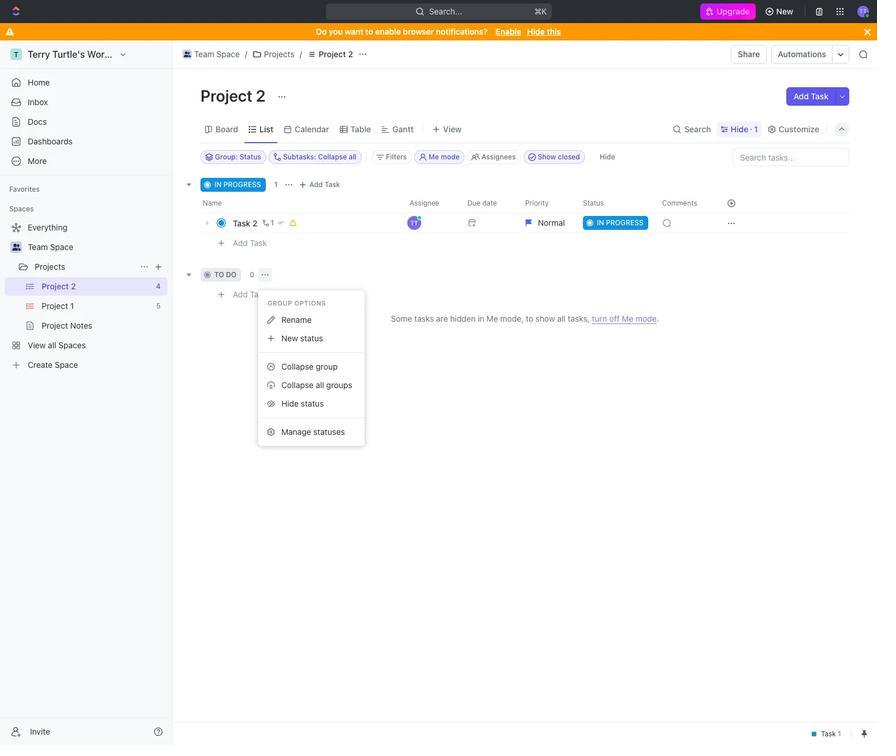Task type: describe. For each thing, give the bounding box(es) containing it.
in
[[215, 180, 222, 189]]

0
[[250, 271, 254, 279]]

task for add task button underneath 0
[[250, 290, 267, 299]]

user group image inside sidebar navigation
[[12, 244, 21, 251]]

group options
[[268, 300, 326, 307]]

manage
[[282, 427, 311, 437]]

task 2
[[233, 218, 258, 228]]

add task for add task button underneath 0
[[233, 290, 267, 299]]

add down calendar link
[[310, 180, 323, 189]]

automations button
[[773, 46, 833, 63]]

0 vertical spatial team space
[[194, 49, 240, 59]]

rename button
[[263, 311, 360, 330]]

customize button
[[764, 121, 823, 137]]

0 horizontal spatial to
[[215, 271, 224, 279]]

turn off me mode link
[[592, 314, 657, 324]]

turn
[[592, 314, 608, 324]]

invite
[[30, 727, 50, 737]]

group
[[316, 362, 338, 372]]

you
[[329, 27, 343, 36]]

enable
[[376, 27, 401, 36]]

gantt link
[[390, 121, 414, 137]]

add down do
[[233, 290, 248, 299]]

1 horizontal spatial team
[[194, 49, 214, 59]]

1 horizontal spatial projects
[[264, 49, 295, 59]]

all
[[316, 380, 324, 390]]

new for new status
[[282, 334, 298, 343]]

add down task 2
[[233, 238, 248, 248]]

collapse all groups
[[282, 380, 353, 390]]

dashboards
[[28, 136, 73, 146]]

0 vertical spatial 1
[[755, 124, 759, 134]]

hide 1
[[731, 124, 759, 134]]

collapse for collapse group
[[282, 362, 314, 372]]

group
[[268, 300, 293, 307]]

board
[[216, 124, 238, 134]]

tree inside sidebar navigation
[[5, 219, 168, 375]]

inbox link
[[5, 93, 168, 112]]

browser
[[403, 27, 434, 36]]

1 horizontal spatial team space link
[[180, 47, 243, 61]]

gantt
[[393, 124, 414, 134]]

options
[[295, 300, 326, 307]]

hide status button
[[263, 395, 360, 413]]

0 vertical spatial 2
[[348, 49, 353, 59]]

hide for hide status
[[282, 399, 299, 409]]

collapse group
[[282, 362, 338, 372]]

manage statuses button
[[263, 423, 360, 442]]

this
[[547, 27, 561, 36]]

task for add task button on top of customize
[[812, 91, 829, 101]]

1 vertical spatial project
[[201, 86, 253, 105]]

new for new
[[777, 6, 794, 16]]

do
[[316, 27, 327, 36]]

team inside sidebar navigation
[[28, 242, 48, 252]]

add up customize
[[794, 91, 810, 101]]

statuses
[[314, 427, 345, 437]]

collapse all groups button
[[263, 376, 360, 395]]

team space inside sidebar navigation
[[28, 242, 73, 252]]

collapse group button
[[263, 358, 360, 376]]

projects inside sidebar navigation
[[35, 262, 65, 272]]

table
[[351, 124, 371, 134]]

notifications?
[[436, 27, 488, 36]]

share button
[[732, 45, 768, 64]]

list
[[260, 124, 274, 134]]

turn off me mode
[[592, 314, 657, 324]]

share
[[738, 49, 761, 59]]

progress
[[224, 180, 261, 189]]

spaces
[[9, 205, 34, 213]]

⌘k
[[535, 6, 547, 16]]

customize
[[779, 124, 820, 134]]

inbox
[[28, 97, 48, 107]]

in progress
[[215, 180, 261, 189]]

hide for hide 1
[[731, 124, 749, 134]]

add task button down task 2
[[228, 237, 272, 250]]

mode
[[636, 314, 657, 324]]



Task type: locate. For each thing, give the bounding box(es) containing it.
home
[[28, 77, 50, 87]]

do
[[226, 271, 237, 279]]

2 up list
[[256, 86, 266, 105]]

upgrade link
[[701, 3, 756, 20]]

docs link
[[5, 113, 168, 131]]

new up "automations"
[[777, 6, 794, 16]]

project 2
[[319, 49, 353, 59], [201, 86, 269, 105]]

2 left 1 button at the left of page
[[253, 218, 258, 228]]

1 right task 2
[[271, 219, 274, 227]]

new
[[777, 6, 794, 16], [282, 334, 298, 343]]

rename
[[282, 315, 312, 325]]

1 horizontal spatial user group image
[[184, 51, 191, 57]]

search...
[[429, 6, 462, 16]]

calendar
[[295, 124, 329, 134]]

assignees
[[482, 153, 516, 161]]

team space link
[[180, 47, 243, 61], [28, 238, 165, 257]]

do you want to enable browser notifications? enable hide this
[[316, 27, 561, 36]]

0 horizontal spatial user group image
[[12, 244, 21, 251]]

task for add task button below task 2
[[250, 238, 267, 248]]

hide
[[528, 27, 545, 36], [731, 124, 749, 134], [600, 153, 616, 161], [282, 399, 299, 409]]

2 / from the left
[[300, 49, 302, 59]]

add task down 0
[[233, 290, 267, 299]]

1 vertical spatial team
[[28, 242, 48, 252]]

2
[[348, 49, 353, 59], [256, 86, 266, 105], [253, 218, 258, 228]]

to
[[366, 27, 373, 36], [215, 271, 224, 279]]

1 horizontal spatial projects link
[[250, 47, 298, 61]]

2 down want
[[348, 49, 353, 59]]

new status
[[282, 334, 323, 343]]

0 vertical spatial user group image
[[184, 51, 191, 57]]

1 / from the left
[[245, 49, 247, 59]]

team space
[[194, 49, 240, 59], [28, 242, 73, 252]]

hide button
[[596, 150, 620, 164]]

docs
[[28, 117, 47, 127]]

tree containing team space
[[5, 219, 168, 375]]

tree
[[5, 219, 168, 375]]

space inside sidebar navigation
[[50, 242, 73, 252]]

1 collapse from the top
[[282, 362, 314, 372]]

1 right progress
[[275, 180, 278, 189]]

0 vertical spatial team
[[194, 49, 214, 59]]

off
[[610, 314, 620, 324]]

1 vertical spatial status
[[301, 399, 324, 409]]

collapse
[[282, 362, 314, 372], [282, 380, 314, 390]]

1 vertical spatial projects
[[35, 262, 65, 272]]

add
[[794, 91, 810, 101], [310, 180, 323, 189], [233, 238, 248, 248], [233, 290, 248, 299]]

1 vertical spatial user group image
[[12, 244, 21, 251]]

0 horizontal spatial team space
[[28, 242, 73, 252]]

me
[[622, 314, 634, 324]]

home link
[[5, 73, 168, 92]]

1 vertical spatial collapse
[[282, 380, 314, 390]]

0 vertical spatial collapse
[[282, 362, 314, 372]]

0 horizontal spatial project
[[201, 86, 253, 105]]

calendar link
[[293, 121, 329, 137]]

team
[[194, 49, 214, 59], [28, 242, 48, 252]]

add task button
[[787, 87, 836, 106], [296, 178, 345, 192], [228, 237, 272, 250], [228, 288, 272, 302]]

1 vertical spatial to
[[215, 271, 224, 279]]

list link
[[257, 121, 274, 137]]

0 horizontal spatial team
[[28, 242, 48, 252]]

search
[[685, 124, 712, 134]]

1 vertical spatial 2
[[256, 86, 266, 105]]

manage statuses
[[282, 427, 345, 437]]

projects link
[[250, 47, 298, 61], [35, 258, 135, 276]]

favorites button
[[5, 183, 44, 197]]

1 horizontal spatial team space
[[194, 49, 240, 59]]

hide status
[[282, 399, 324, 409]]

table link
[[348, 121, 371, 137]]

add task down calendar link
[[310, 180, 340, 189]]

1 horizontal spatial project 2
[[319, 49, 353, 59]]

1 horizontal spatial project
[[319, 49, 346, 59]]

new button
[[761, 2, 801, 21]]

add task for add task button below task 2
[[233, 238, 267, 248]]

0 vertical spatial new
[[777, 6, 794, 16]]

assignees button
[[467, 150, 521, 164]]

1 horizontal spatial space
[[217, 49, 240, 59]]

1 horizontal spatial new
[[777, 6, 794, 16]]

1 horizontal spatial to
[[366, 27, 373, 36]]

board link
[[213, 121, 238, 137]]

/
[[245, 49, 247, 59], [300, 49, 302, 59]]

collapse for collapse all groups
[[282, 380, 314, 390]]

1 vertical spatial team space
[[28, 242, 73, 252]]

status for new status
[[300, 334, 323, 343]]

0 horizontal spatial projects link
[[35, 258, 135, 276]]

status down rename 'button'
[[300, 334, 323, 343]]

add task up customize
[[794, 91, 829, 101]]

project down you
[[319, 49, 346, 59]]

0 vertical spatial status
[[300, 334, 323, 343]]

hide inside hide status button
[[282, 399, 299, 409]]

search button
[[670, 121, 715, 137]]

1 vertical spatial team space link
[[28, 238, 165, 257]]

collapse inside collapse group button
[[282, 362, 314, 372]]

0 vertical spatial projects link
[[250, 47, 298, 61]]

new status button
[[263, 330, 360, 348]]

hide inside button
[[600, 153, 616, 161]]

0 vertical spatial space
[[217, 49, 240, 59]]

0 horizontal spatial /
[[245, 49, 247, 59]]

status for hide status
[[301, 399, 324, 409]]

user group image
[[184, 51, 191, 57], [12, 244, 21, 251]]

project up the board
[[201, 86, 253, 105]]

to right want
[[366, 27, 373, 36]]

new down the rename
[[282, 334, 298, 343]]

project 2 down you
[[319, 49, 353, 59]]

0 vertical spatial to
[[366, 27, 373, 36]]

space
[[217, 49, 240, 59], [50, 242, 73, 252]]

add task button down 0
[[228, 288, 272, 302]]

enable
[[496, 27, 522, 36]]

1 vertical spatial project 2
[[201, 86, 269, 105]]

2 vertical spatial 1
[[271, 219, 274, 227]]

0 horizontal spatial projects
[[35, 262, 65, 272]]

task
[[812, 91, 829, 101], [325, 180, 340, 189], [233, 218, 251, 228], [250, 238, 267, 248], [250, 290, 267, 299]]

1 vertical spatial space
[[50, 242, 73, 252]]

1
[[755, 124, 759, 134], [275, 180, 278, 189], [271, 219, 274, 227]]

collapse up collapse all groups button on the left
[[282, 362, 314, 372]]

1 button
[[260, 217, 276, 229]]

2 vertical spatial 2
[[253, 218, 258, 228]]

0 vertical spatial project 2
[[319, 49, 353, 59]]

project 2 link
[[305, 47, 356, 61]]

add task
[[794, 91, 829, 101], [310, 180, 340, 189], [233, 238, 267, 248], [233, 290, 267, 299]]

sidebar navigation
[[0, 40, 173, 746]]

0 horizontal spatial new
[[282, 334, 298, 343]]

user group image inside team space link
[[184, 51, 191, 57]]

1 left customize button
[[755, 124, 759, 134]]

dashboards link
[[5, 132, 168, 151]]

status
[[300, 334, 323, 343], [301, 399, 324, 409]]

add task button up customize
[[787, 87, 836, 106]]

status down collapse all groups button on the left
[[301, 399, 324, 409]]

2 collapse from the top
[[282, 380, 314, 390]]

favorites
[[9, 185, 40, 194]]

0 vertical spatial projects
[[264, 49, 295, 59]]

automations
[[779, 49, 827, 59]]

to left do
[[215, 271, 224, 279]]

upgrade
[[717, 6, 750, 16]]

collapse up hide status
[[282, 380, 314, 390]]

1 vertical spatial new
[[282, 334, 298, 343]]

Search tasks... text field
[[734, 149, 849, 166]]

1 horizontal spatial /
[[300, 49, 302, 59]]

hide for hide
[[600, 153, 616, 161]]

0 vertical spatial team space link
[[180, 47, 243, 61]]

0 vertical spatial project
[[319, 49, 346, 59]]

collapse inside collapse all groups button
[[282, 380, 314, 390]]

0 horizontal spatial project 2
[[201, 86, 269, 105]]

add task for add task button on top of customize
[[794, 91, 829, 101]]

1 vertical spatial 1
[[275, 180, 278, 189]]

add task button down calendar link
[[296, 178, 345, 192]]

1 inside button
[[271, 219, 274, 227]]

add task down task 2
[[233, 238, 267, 248]]

projects
[[264, 49, 295, 59], [35, 262, 65, 272]]

to do
[[215, 271, 237, 279]]

1 vertical spatial projects link
[[35, 258, 135, 276]]

0 horizontal spatial space
[[50, 242, 73, 252]]

groups
[[327, 380, 353, 390]]

0 horizontal spatial team space link
[[28, 238, 165, 257]]

project
[[319, 49, 346, 59], [201, 86, 253, 105]]

want
[[345, 27, 364, 36]]

project 2 up the board
[[201, 86, 269, 105]]



Task type: vqa. For each thing, say whether or not it's contained in the screenshot.
the ClickUp API
no



